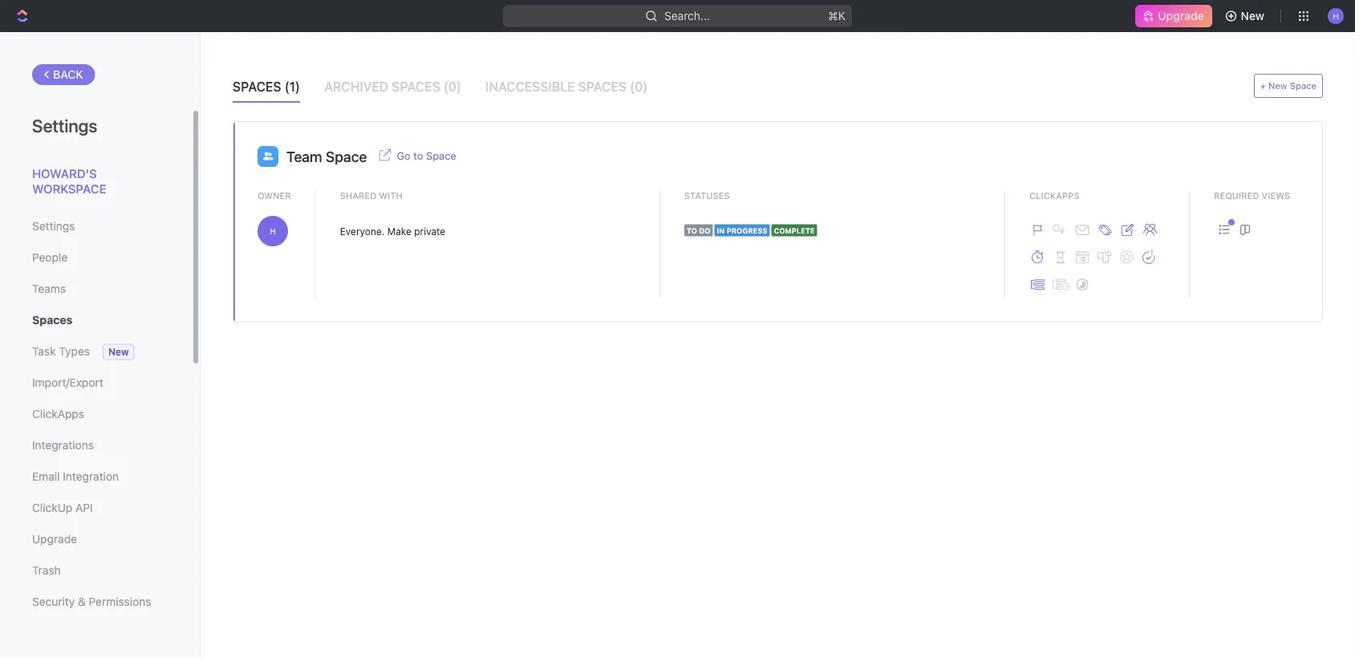 Task type: describe. For each thing, give the bounding box(es) containing it.
team
[[286, 148, 322, 165]]

0 vertical spatial upgrade link
[[1136, 5, 1212, 27]]

do
[[699, 226, 711, 235]]

back
[[53, 68, 83, 81]]

settings element
[[0, 32, 201, 658]]

archived
[[324, 79, 389, 94]]

+ new space
[[1261, 81, 1317, 91]]

howard's workspace
[[32, 166, 106, 196]]

spaces right 'archived'
[[392, 79, 440, 94]]

1 horizontal spatial h button
[[1323, 3, 1349, 29]]

(1)
[[285, 79, 300, 94]]

shared with
[[340, 190, 403, 201]]

user group image
[[263, 152, 273, 160]]

0 vertical spatial to
[[414, 150, 423, 162]]

owner
[[258, 190, 291, 201]]

private
[[414, 226, 446, 237]]

(0) for archived spaces (0)
[[444, 79, 461, 94]]

shared
[[340, 190, 377, 201]]

types
[[59, 345, 90, 358]]

space for + new space
[[1290, 81, 1317, 91]]

required views
[[1214, 190, 1291, 201]]

search...
[[665, 9, 710, 22]]

&
[[78, 595, 86, 608]]

0 horizontal spatial h
[[270, 226, 276, 236]]

import/export
[[32, 376, 103, 389]]

1 horizontal spatial clickapps
[[1030, 190, 1080, 201]]

email integration
[[32, 470, 119, 483]]

upgrade link inside settings element
[[32, 526, 160, 553]]

inaccessible spaces (0)
[[486, 79, 648, 94]]

email
[[32, 470, 60, 483]]

statuses
[[684, 190, 730, 201]]

spaces link
[[32, 307, 160, 334]]

new button
[[1219, 3, 1274, 29]]

0 vertical spatial upgrade
[[1158, 9, 1204, 22]]

views
[[1262, 190, 1291, 201]]

clickapps link
[[32, 400, 160, 428]]

spaces inside settings element
[[32, 313, 73, 327]]

security & permissions link
[[32, 588, 160, 616]]

clickup api
[[32, 501, 93, 514]]

security
[[32, 595, 75, 608]]

2 settings from the top
[[32, 219, 75, 233]]

team space
[[286, 148, 367, 165]]

make
[[387, 226, 412, 237]]

⌘k
[[828, 9, 846, 22]]

required
[[1214, 190, 1260, 201]]

integration
[[63, 470, 119, 483]]

space for go to space
[[426, 150, 456, 162]]

with
[[379, 190, 403, 201]]

workspace
[[32, 182, 106, 196]]

back link
[[32, 64, 95, 85]]

new inside button
[[1241, 9, 1265, 22]]

import/export link
[[32, 369, 160, 396]]

new inside settings element
[[108, 346, 129, 358]]

progress
[[727, 226, 768, 235]]



Task type: vqa. For each thing, say whether or not it's contained in the screenshot.
People
yes



Task type: locate. For each thing, give the bounding box(es) containing it.
space up shared
[[326, 148, 367, 165]]

to left do
[[687, 226, 697, 235]]

0 vertical spatial h button
[[1323, 3, 1349, 29]]

task types
[[32, 345, 90, 358]]

to do in progress complete
[[687, 226, 815, 235]]

new
[[1241, 9, 1265, 22], [1269, 81, 1288, 91], [108, 346, 129, 358]]

security & permissions
[[32, 595, 151, 608]]

in
[[717, 226, 725, 235]]

(0)
[[444, 79, 461, 94], [630, 79, 648, 94]]

2 horizontal spatial new
[[1269, 81, 1288, 91]]

clickapps
[[1030, 190, 1080, 201], [32, 407, 84, 421]]

trash
[[32, 564, 61, 577]]

permissions
[[89, 595, 151, 608]]

0 horizontal spatial new
[[108, 346, 129, 358]]

everyone.
[[340, 226, 385, 237]]

upgrade link
[[1136, 5, 1212, 27], [32, 526, 160, 553]]

1 vertical spatial upgrade link
[[32, 526, 160, 553]]

0 horizontal spatial upgrade
[[32, 532, 77, 546]]

inaccessible
[[486, 79, 575, 94]]

2 vertical spatial new
[[108, 346, 129, 358]]

settings up the howard's
[[32, 115, 97, 136]]

upgrade link left new button
[[1136, 5, 1212, 27]]

0 vertical spatial clickapps
[[1030, 190, 1080, 201]]

1 (0) from the left
[[444, 79, 461, 94]]

space
[[1290, 81, 1317, 91], [326, 148, 367, 165], [426, 150, 456, 162]]

clickup
[[32, 501, 72, 514]]

people link
[[32, 244, 160, 271]]

to
[[414, 150, 423, 162], [687, 226, 697, 235]]

everyone. make private
[[340, 226, 446, 237]]

howard's
[[32, 166, 97, 180]]

space right go
[[426, 150, 456, 162]]

integrations
[[32, 439, 94, 452]]

spaces right inaccessible on the top left of the page
[[578, 79, 627, 94]]

1 horizontal spatial to
[[687, 226, 697, 235]]

spaces left (1)
[[233, 79, 281, 94]]

teams link
[[32, 275, 160, 303]]

0 horizontal spatial clickapps
[[32, 407, 84, 421]]

0 horizontal spatial space
[[326, 148, 367, 165]]

complete
[[774, 226, 815, 235]]

(0) for inaccessible spaces (0)
[[630, 79, 648, 94]]

teams
[[32, 282, 66, 295]]

1 vertical spatial new
[[1269, 81, 1288, 91]]

1 vertical spatial settings
[[32, 219, 75, 233]]

task
[[32, 345, 56, 358]]

upgrade
[[1158, 9, 1204, 22], [32, 532, 77, 546]]

1 vertical spatial clickapps
[[32, 407, 84, 421]]

upgrade left new button
[[1158, 9, 1204, 22]]

2 (0) from the left
[[630, 79, 648, 94]]

upgrade inside settings element
[[32, 532, 77, 546]]

1 horizontal spatial h
[[1333, 11, 1339, 20]]

upgrade down clickup
[[32, 532, 77, 546]]

0 horizontal spatial (0)
[[444, 79, 461, 94]]

h button
[[1323, 3, 1349, 29], [258, 216, 291, 246]]

1 settings from the top
[[32, 115, 97, 136]]

1 horizontal spatial upgrade
[[1158, 9, 1204, 22]]

1 horizontal spatial (0)
[[630, 79, 648, 94]]

+
[[1261, 81, 1266, 91]]

new right +
[[1269, 81, 1288, 91]]

0 horizontal spatial h button
[[258, 216, 291, 246]]

1 vertical spatial to
[[687, 226, 697, 235]]

api
[[75, 501, 93, 514]]

people
[[32, 251, 68, 264]]

settings
[[32, 115, 97, 136], [32, 219, 75, 233]]

1 vertical spatial upgrade
[[32, 532, 77, 546]]

spaces (1)
[[233, 79, 300, 94]]

0 vertical spatial settings
[[32, 115, 97, 136]]

0 horizontal spatial upgrade link
[[32, 526, 160, 553]]

go
[[397, 150, 411, 162]]

trash link
[[32, 557, 160, 584]]

2 horizontal spatial space
[[1290, 81, 1317, 91]]

1 vertical spatial h button
[[258, 216, 291, 246]]

clickup api link
[[32, 494, 160, 522]]

h
[[1333, 11, 1339, 20], [270, 226, 276, 236]]

1 horizontal spatial new
[[1241, 9, 1265, 22]]

1 horizontal spatial space
[[426, 150, 456, 162]]

0 vertical spatial h
[[1333, 11, 1339, 20]]

clickapps inside settings element
[[32, 407, 84, 421]]

1 vertical spatial h
[[270, 226, 276, 236]]

to right go
[[414, 150, 423, 162]]

1 horizontal spatial upgrade link
[[1136, 5, 1212, 27]]

upgrade link up trash 'link'
[[32, 526, 160, 553]]

new up import/export link
[[108, 346, 129, 358]]

0 horizontal spatial to
[[414, 150, 423, 162]]

0 vertical spatial new
[[1241, 9, 1265, 22]]

settings link
[[32, 213, 160, 240]]

spaces down teams
[[32, 313, 73, 327]]

spaces
[[233, 79, 281, 94], [392, 79, 440, 94], [578, 79, 627, 94], [32, 313, 73, 327]]

new up +
[[1241, 9, 1265, 22]]

space right +
[[1290, 81, 1317, 91]]

go to space
[[397, 150, 456, 162]]

settings up people
[[32, 219, 75, 233]]

email integration link
[[32, 463, 160, 490]]

archived spaces (0)
[[324, 79, 461, 94]]

go to space link
[[397, 148, 456, 162]]

integrations link
[[32, 432, 160, 459]]



